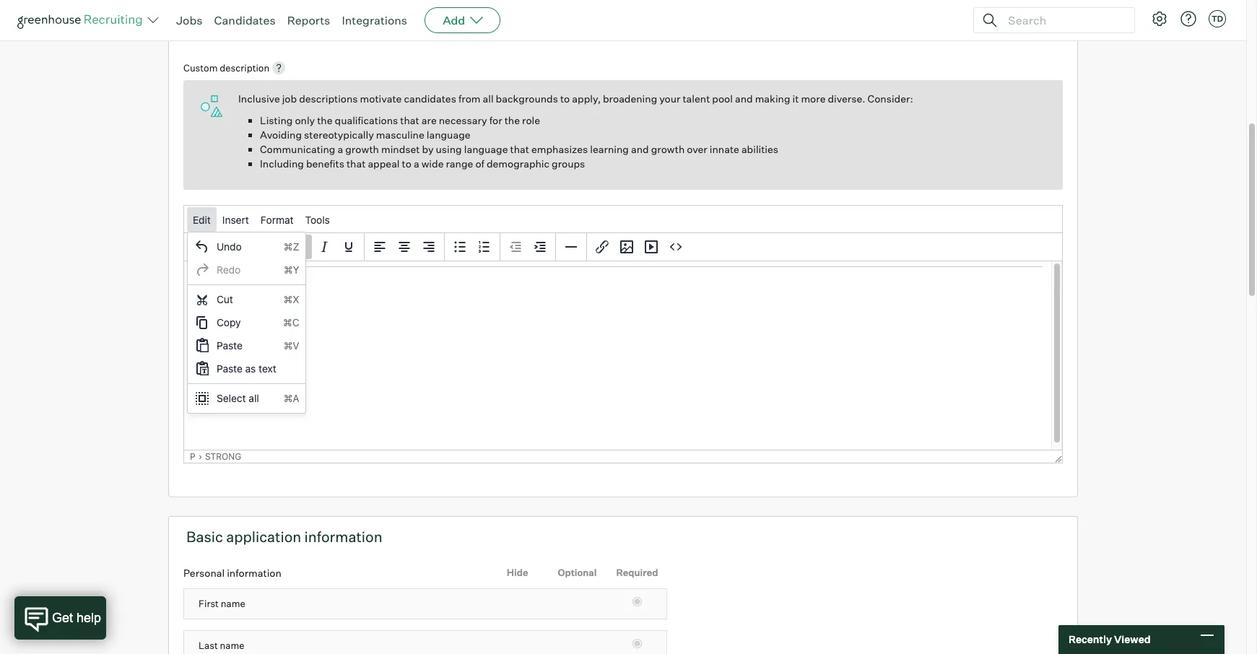 Task type: vqa. For each thing, say whether or not it's contained in the screenshot.
FUTURE.
no



Task type: describe. For each thing, give the bounding box(es) containing it.
candidates link
[[214, 13, 276, 27]]

tools button
[[299, 207, 336, 232]]

inclusive job descriptions motivate candidates from all backgrounds to apply, broadening your talent pool and making it more diverse. consider:
[[238, 93, 913, 105]]

name for first name
[[221, 598, 245, 609]]

edit button
[[187, 207, 217, 232]]

select
[[217, 392, 246, 405]]

viewed
[[1114, 633, 1151, 646]]

recently
[[1069, 633, 1112, 646]]

jobs link
[[176, 13, 203, 27]]

broadening
[[603, 93, 657, 105]]

diverse.
[[828, 93, 865, 105]]

benefits
[[306, 158, 344, 170]]

description for custom description
[[220, 62, 269, 74]]

it
[[793, 93, 799, 105]]

first name
[[199, 598, 245, 609]]

wide
[[421, 158, 444, 170]]

⌘a
[[284, 392, 299, 405]]

0 horizontal spatial information
[[227, 567, 281, 579]]

format button
[[255, 207, 299, 232]]

cut
[[217, 293, 233, 306]]

integrations
[[342, 13, 407, 27]]

consider:
[[868, 93, 913, 105]]

are
[[422, 114, 437, 127]]

menu item containing select all
[[188, 387, 305, 410]]

custom
[[183, 62, 218, 74]]

and inside listing only the qualifications that are necessary for the role avoiding stereotypically masculine language communicating a growth mindset by using language that emphasizes learning and growth over innate abilities including benefits that appeal to a wide range of demographic groups
[[631, 143, 649, 155]]

learning
[[590, 143, 629, 155]]

only
[[295, 114, 315, 127]]

⌘z
[[284, 241, 299, 253]]

menu bar containing edit
[[184, 206, 1062, 234]]

from
[[458, 93, 481, 105]]

personal
[[183, 567, 225, 579]]

pool
[[712, 93, 733, 105]]

⌘x
[[284, 293, 299, 306]]

as
[[245, 363, 256, 375]]

appeal
[[368, 158, 400, 170]]

optional
[[558, 567, 597, 579]]

basic application information
[[186, 528, 382, 546]]

2 toolbar from the left
[[285, 233, 365, 262]]

2 the from the left
[[504, 114, 520, 127]]

range
[[446, 158, 473, 170]]

over
[[687, 143, 707, 155]]

inclusive
[[238, 93, 280, 105]]

paste for paste as text
[[217, 363, 243, 375]]

candidates
[[404, 93, 456, 105]]

menu item containing copy
[[188, 311, 305, 334]]

menu item containing undo
[[188, 236, 305, 259]]

1 vertical spatial language
[[464, 143, 508, 155]]

p
[[190, 451, 195, 462]]

necessary
[[439, 114, 487, 127]]

stereotypically
[[304, 129, 374, 141]]

apply,
[[572, 93, 601, 105]]

innate
[[710, 143, 739, 155]]

⌘c
[[283, 316, 299, 329]]

td button
[[1206, 7, 1229, 30]]

recently viewed
[[1069, 633, 1151, 646]]

paste as text
[[217, 363, 276, 375]]

4 toolbar from the left
[[445, 233, 500, 262]]

emphasizes
[[531, 143, 588, 155]]

basic
[[186, 528, 223, 546]]

for
[[489, 114, 502, 127]]

using
[[436, 143, 462, 155]]

menu item containing paste
[[188, 334, 305, 358]]

greenhouse recruiting image
[[17, 12, 147, 29]]

motivate
[[360, 93, 402, 105]]

0 vertical spatial that
[[400, 114, 419, 127]]

1 growth from the left
[[345, 143, 379, 155]]

text
[[259, 363, 276, 375]]

0 vertical spatial and
[[735, 93, 753, 105]]

making
[[755, 93, 790, 105]]

qualifications
[[335, 114, 398, 127]]

1 toolbar from the left
[[184, 233, 285, 262]]

tools
[[305, 214, 330, 226]]

navigation containing p
[[190, 451, 1050, 462]]

reports link
[[287, 13, 330, 27]]

›
[[198, 451, 202, 462]]

copy
[[217, 316, 241, 329]]



Task type: locate. For each thing, give the bounding box(es) containing it.
0 horizontal spatial and
[[631, 143, 649, 155]]

3 toolbar from the left
[[365, 233, 445, 262]]

toolbar
[[184, 233, 285, 262], [285, 233, 365, 262], [365, 233, 445, 262], [445, 233, 500, 262], [500, 233, 556, 262], [587, 233, 691, 262]]

1 horizontal spatial the
[[504, 114, 520, 127]]

last name
[[199, 640, 244, 651]]

td button
[[1209, 10, 1226, 27]]

1 horizontal spatial all
[[483, 93, 494, 105]]

menu item up paste as text
[[188, 334, 305, 358]]

all
[[483, 93, 494, 105], [249, 392, 259, 405]]

hide
[[507, 567, 528, 579]]

menu bar
[[184, 206, 1062, 234]]

0 vertical spatial to
[[560, 93, 570, 105]]

last
[[199, 640, 218, 651]]

0 vertical spatial description
[[220, 14, 296, 32]]

1 vertical spatial and
[[631, 143, 649, 155]]

1 the from the left
[[317, 114, 333, 127]]

more
[[801, 93, 826, 105]]

a left wide
[[414, 158, 419, 170]]

name for last name
[[220, 640, 244, 651]]

your
[[659, 93, 681, 105]]

personal information
[[183, 567, 281, 579]]

mindset
[[381, 143, 420, 155]]

description for post description
[[220, 14, 296, 32]]

that up demographic
[[510, 143, 529, 155]]

paste inside checkbox item
[[217, 363, 243, 375]]

required
[[616, 567, 658, 579]]

including
[[260, 158, 304, 170]]

by
[[422, 143, 434, 155]]

1 horizontal spatial a
[[414, 158, 419, 170]]

edit
[[193, 214, 211, 226]]

paste
[[217, 340, 243, 352], [217, 363, 243, 375]]

p button
[[190, 451, 195, 462]]

1 vertical spatial description
[[220, 62, 269, 74]]

to inside listing only the qualifications that are necessary for the role avoiding stereotypically masculine language communicating a growth mindset by using language that emphasizes learning and growth over innate abilities including benefits that appeal to a wide range of demographic groups
[[402, 158, 412, 170]]

p › strong
[[190, 451, 241, 462]]

and right "learning"
[[631, 143, 649, 155]]

language up using
[[427, 129, 470, 141]]

None radio
[[633, 597, 642, 606]]

custom description
[[183, 62, 269, 74]]

2 description from the top
[[220, 62, 269, 74]]

1 vertical spatial that
[[510, 143, 529, 155]]

information
[[304, 528, 382, 546], [227, 567, 281, 579]]

groups
[[552, 158, 585, 170]]

1 description from the top
[[220, 14, 296, 32]]

the right for
[[504, 114, 520, 127]]

0 horizontal spatial growth
[[345, 143, 379, 155]]

6 toolbar from the left
[[587, 233, 691, 262]]

2 paste from the top
[[217, 363, 243, 375]]

insert
[[222, 214, 249, 226]]

Search text field
[[1004, 10, 1121, 31]]

2 horizontal spatial that
[[510, 143, 529, 155]]

role
[[522, 114, 540, 127]]

talent
[[683, 93, 710, 105]]

and right pool
[[735, 93, 753, 105]]

name right first
[[221, 598, 245, 609]]

description
[[220, 14, 296, 32], [220, 62, 269, 74]]

menu
[[187, 232, 306, 414]]

menu containing undo
[[187, 232, 306, 414]]

paste for paste
[[217, 340, 243, 352]]

resize image
[[1055, 456, 1062, 463]]

jobs
[[176, 13, 203, 27]]

0 horizontal spatial all
[[249, 392, 259, 405]]

add
[[443, 13, 465, 27]]

1 vertical spatial a
[[414, 158, 419, 170]]

menu item
[[188, 236, 305, 259], [194, 262, 299, 279], [188, 288, 305, 311], [188, 311, 305, 334], [188, 334, 305, 358], [188, 387, 305, 410]]

⌘y
[[284, 264, 299, 276]]

1 paste from the top
[[217, 340, 243, 352]]

paste down copy
[[217, 340, 243, 352]]

a
[[338, 143, 343, 155], [414, 158, 419, 170]]

all right select
[[249, 392, 259, 405]]

select all
[[217, 392, 259, 405]]

the
[[317, 114, 333, 127], [504, 114, 520, 127]]

application
[[226, 528, 301, 546]]

0 vertical spatial a
[[338, 143, 343, 155]]

undo
[[217, 241, 242, 253]]

the right only
[[317, 114, 333, 127]]

0 vertical spatial information
[[304, 528, 382, 546]]

2 growth from the left
[[651, 143, 685, 155]]

1 horizontal spatial to
[[560, 93, 570, 105]]

1 vertical spatial information
[[227, 567, 281, 579]]

strong
[[205, 451, 241, 462]]

growth up appeal
[[345, 143, 379, 155]]

group
[[184, 233, 1062, 262]]

0 vertical spatial paste
[[217, 340, 243, 352]]

demographic
[[487, 158, 550, 170]]

insert button
[[217, 207, 255, 232]]

menu item down paste as text checkbox item
[[188, 387, 305, 410]]

navigation
[[190, 451, 1050, 462]]

that
[[400, 114, 419, 127], [510, 143, 529, 155], [347, 158, 366, 170]]

candidates
[[214, 13, 276, 27]]

1 vertical spatial to
[[402, 158, 412, 170]]

a down stereotypically
[[338, 143, 343, 155]]

0 horizontal spatial to
[[402, 158, 412, 170]]

0 vertical spatial all
[[483, 93, 494, 105]]

menu item up redo
[[188, 236, 305, 259]]

paste as text checkbox item
[[188, 358, 305, 381]]

listing
[[260, 114, 293, 127]]

format
[[261, 214, 294, 226]]

menu item containing redo
[[194, 262, 299, 279]]

0 vertical spatial language
[[427, 129, 470, 141]]

1 horizontal spatial growth
[[651, 143, 685, 155]]

masculine
[[376, 129, 424, 141]]

to down mindset on the top left
[[402, 158, 412, 170]]

add button
[[425, 7, 501, 33]]

menu item containing cut
[[188, 288, 305, 311]]

td
[[1212, 14, 1223, 24]]

language up the of
[[464, 143, 508, 155]]

paste left as
[[217, 363, 243, 375]]

configure image
[[1151, 10, 1168, 27]]

and
[[735, 93, 753, 105], [631, 143, 649, 155]]

name right last
[[220, 640, 244, 651]]

communicating
[[260, 143, 335, 155]]

1 horizontal spatial that
[[400, 114, 419, 127]]

descriptions
[[299, 93, 358, 105]]

2 vertical spatial that
[[347, 158, 366, 170]]

menu item down undo
[[194, 262, 299, 279]]

0 horizontal spatial the
[[317, 114, 333, 127]]

post
[[186, 14, 217, 32]]

listing only the qualifications that are necessary for the role avoiding stereotypically masculine language communicating a growth mindset by using language that emphasizes learning and growth over innate abilities including benefits that appeal to a wide range of demographic groups
[[260, 114, 778, 170]]

1 horizontal spatial and
[[735, 93, 753, 105]]

of
[[475, 158, 484, 170]]

first
[[199, 598, 219, 609]]

1 vertical spatial all
[[249, 392, 259, 405]]

that left appeal
[[347, 158, 366, 170]]

post description
[[186, 14, 296, 32]]

0 horizontal spatial that
[[347, 158, 366, 170]]

0 horizontal spatial a
[[338, 143, 343, 155]]

None radio
[[633, 639, 642, 649]]

menu item down cut
[[188, 311, 305, 334]]

integrations link
[[342, 13, 407, 27]]

5 toolbar from the left
[[500, 233, 556, 262]]

⌘v
[[284, 340, 299, 352]]

0 vertical spatial name
[[221, 598, 245, 609]]

1 vertical spatial paste
[[217, 363, 243, 375]]

avoiding
[[260, 129, 302, 141]]

1 horizontal spatial information
[[304, 528, 382, 546]]

growth left over
[[651, 143, 685, 155]]

all right from
[[483, 93, 494, 105]]

to left apply,
[[560, 93, 570, 105]]

reports
[[287, 13, 330, 27]]

name
[[221, 598, 245, 609], [220, 640, 244, 651]]

that up masculine
[[400, 114, 419, 127]]

menu item up copy
[[188, 288, 305, 311]]

1 vertical spatial name
[[220, 640, 244, 651]]

growth
[[345, 143, 379, 155], [651, 143, 685, 155]]

abilities
[[742, 143, 778, 155]]

strong button
[[205, 451, 241, 462]]



